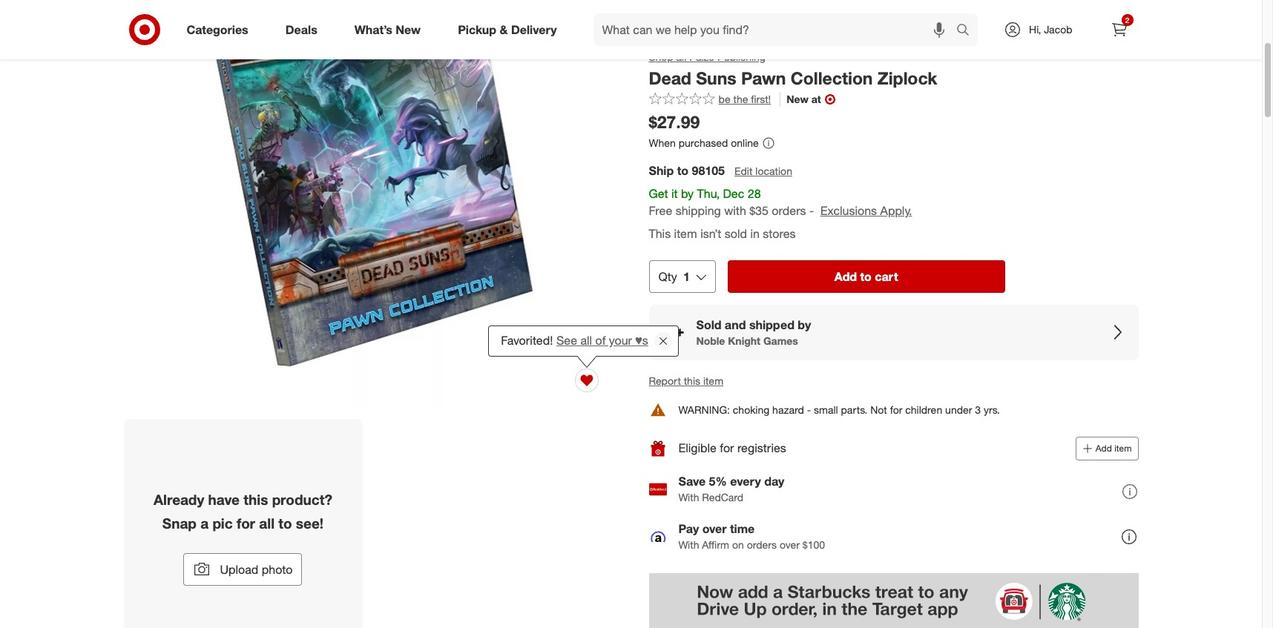 Task type: locate. For each thing, give the bounding box(es) containing it.
add
[[835, 270, 857, 284], [1096, 443, 1112, 454]]

0 horizontal spatial by
[[681, 187, 694, 202]]

1 vertical spatial new
[[787, 93, 809, 105]]

by up games
[[798, 318, 811, 333]]

see all of your ♥s link
[[556, 333, 648, 348]]

- left small
[[807, 404, 811, 416]]

fulfillment region
[[649, 163, 1139, 361]]

with
[[679, 492, 699, 504], [679, 539, 699, 552]]

day
[[764, 475, 785, 489]]

pic
[[213, 515, 233, 532]]

qty
[[659, 270, 677, 284]]

orders up stores
[[772, 204, 806, 219]]

0 vertical spatial -
[[810, 204, 814, 219]]

it
[[672, 187, 678, 202]]

with inside save 5% every day with redcard
[[679, 492, 699, 504]]

1 vertical spatial with
[[679, 539, 699, 552]]

0 horizontal spatial over
[[702, 522, 727, 537]]

new left at
[[787, 93, 809, 105]]

eligible
[[679, 441, 717, 456]]

hi,
[[1029, 23, 1041, 36]]

this right have
[[244, 491, 268, 509]]

of
[[596, 333, 606, 348]]

hazard
[[773, 404, 804, 416]]

apply.
[[880, 204, 912, 219]]

already have this product? snap a pic for all to see!
[[154, 491, 332, 532]]

by right it
[[681, 187, 694, 202]]

for right eligible
[[720, 441, 734, 456]]

noble
[[696, 335, 725, 347]]

1 horizontal spatial all
[[581, 333, 592, 348]]

1 horizontal spatial add
[[1096, 443, 1112, 454]]

0 horizontal spatial this
[[244, 491, 268, 509]]

0 vertical spatial add
[[835, 270, 857, 284]]

tooltip
[[488, 326, 679, 357]]

0 vertical spatial to
[[677, 164, 689, 179]]

qty 1
[[659, 270, 690, 284]]

redcard
[[702, 492, 744, 504]]

all
[[676, 51, 687, 63], [581, 333, 592, 348], [259, 515, 275, 532]]

1 vertical spatial add
[[1096, 443, 1112, 454]]

over
[[702, 522, 727, 537], [780, 539, 800, 552]]

2 horizontal spatial for
[[890, 404, 903, 416]]

0 horizontal spatial to
[[279, 515, 292, 532]]

2 horizontal spatial to
[[860, 270, 872, 284]]

1 horizontal spatial to
[[677, 164, 689, 179]]

0 horizontal spatial all
[[259, 515, 275, 532]]

add inside fulfillment region
[[835, 270, 857, 284]]

when
[[649, 136, 676, 149]]

2 horizontal spatial item
[[1115, 443, 1132, 454]]

have
[[208, 491, 240, 509]]

1 vertical spatial orders
[[747, 539, 777, 552]]

0 vertical spatial for
[[890, 404, 903, 416]]

a
[[201, 515, 209, 532]]

yrs.
[[984, 404, 1000, 416]]

free
[[649, 204, 672, 219]]

on
[[732, 539, 744, 552]]

what's new link
[[342, 13, 439, 46]]

0 vertical spatial orders
[[772, 204, 806, 219]]

What can we help you find? suggestions appear below search field
[[593, 13, 960, 46]]

2 vertical spatial for
[[237, 515, 255, 532]]

0 vertical spatial this
[[684, 375, 701, 387]]

to left see!
[[279, 515, 292, 532]]

be the first! link
[[649, 92, 771, 107]]

product?
[[272, 491, 332, 509]]

2 vertical spatial all
[[259, 515, 275, 532]]

1 with from the top
[[679, 492, 699, 504]]

1 horizontal spatial new
[[787, 93, 809, 105]]

2 horizontal spatial all
[[676, 51, 687, 63]]

0 vertical spatial all
[[676, 51, 687, 63]]

pickup & delivery
[[458, 22, 557, 37]]

for for product?
[[237, 515, 255, 532]]

for inside already have this product? snap a pic for all to see!
[[237, 515, 255, 532]]

2 vertical spatial to
[[279, 515, 292, 532]]

with down save
[[679, 492, 699, 504]]

1 vertical spatial -
[[807, 404, 811, 416]]

add item button
[[1076, 437, 1139, 461]]

by
[[681, 187, 694, 202], [798, 318, 811, 333]]

0 vertical spatial new
[[396, 22, 421, 37]]

over up 'affirm'
[[702, 522, 727, 537]]

pay over time with affirm on orders over $100
[[679, 522, 825, 552]]

to left cart
[[860, 270, 872, 284]]

0 vertical spatial over
[[702, 522, 727, 537]]

pawn
[[741, 68, 786, 88]]

this right report
[[684, 375, 701, 387]]

favorited! see all of your ♥s
[[501, 333, 648, 348]]

1
[[683, 270, 690, 284]]

1 horizontal spatial item
[[703, 375, 724, 387]]

shop all paizo publishing dead suns pawn collection ziplock
[[649, 51, 938, 88]]

categories link
[[174, 13, 267, 46]]

what's
[[355, 22, 393, 37]]

0 vertical spatial by
[[681, 187, 694, 202]]

collection
[[791, 68, 873, 88]]

search button
[[950, 13, 986, 49]]

warning: choking hazard - small parts. not for children under 3 yrs.
[[679, 404, 1000, 416]]

be the first!
[[719, 93, 771, 105]]

shipping
[[676, 204, 721, 219]]

1 horizontal spatial this
[[684, 375, 701, 387]]

under
[[945, 404, 972, 416]]

paizo
[[690, 51, 715, 63]]

see!
[[296, 515, 324, 532]]

1 vertical spatial over
[[780, 539, 800, 552]]

1 vertical spatial all
[[581, 333, 592, 348]]

to right ship
[[677, 164, 689, 179]]

for
[[890, 404, 903, 416], [720, 441, 734, 456], [237, 515, 255, 532]]

0 vertical spatial with
[[679, 492, 699, 504]]

0 horizontal spatial add
[[835, 270, 857, 284]]

to
[[677, 164, 689, 179], [860, 270, 872, 284], [279, 515, 292, 532]]

28
[[748, 187, 761, 202]]

purchased
[[679, 136, 728, 149]]

0 horizontal spatial item
[[674, 227, 697, 241]]

to for 98105
[[677, 164, 689, 179]]

1 horizontal spatial over
[[780, 539, 800, 552]]

isn't
[[701, 227, 722, 241]]

tooltip containing favorited!
[[488, 326, 679, 357]]

new right what's
[[396, 22, 421, 37]]

-
[[810, 204, 814, 219], [807, 404, 811, 416]]

parts.
[[841, 404, 868, 416]]

see
[[556, 333, 577, 348]]

over left $100
[[780, 539, 800, 552]]

add for add item
[[1096, 443, 1112, 454]]

photo
[[262, 562, 293, 577]]

0 horizontal spatial for
[[237, 515, 255, 532]]

all right shop
[[676, 51, 687, 63]]

dec
[[723, 187, 745, 202]]

to inside button
[[860, 270, 872, 284]]

sold
[[696, 318, 722, 333]]

♥s
[[635, 333, 648, 348]]

for right the pic
[[237, 515, 255, 532]]

for right the not
[[890, 404, 903, 416]]

get
[[649, 187, 668, 202]]

1 vertical spatial by
[[798, 318, 811, 333]]

by inside sold and shipped by noble knight games
[[798, 318, 811, 333]]

edit location
[[735, 165, 792, 178]]

suns
[[696, 68, 737, 88]]

2 with from the top
[[679, 539, 699, 552]]

sold
[[725, 227, 747, 241]]

- left exclusions
[[810, 204, 814, 219]]

favorited!
[[501, 333, 553, 348]]

all left of on the bottom
[[581, 333, 592, 348]]

orders right on
[[747, 539, 777, 552]]

1 vertical spatial for
[[720, 441, 734, 456]]

by inside get it by thu, dec 28 free shipping with $35 orders - exclusions apply.
[[681, 187, 694, 202]]

time
[[730, 522, 755, 537]]

your
[[609, 333, 632, 348]]

item inside fulfillment region
[[674, 227, 697, 241]]

dead
[[649, 68, 691, 88]]

with down pay
[[679, 539, 699, 552]]

when purchased online
[[649, 136, 759, 149]]

children
[[906, 404, 943, 416]]

2
[[1126, 16, 1130, 24]]

with
[[724, 204, 746, 219]]

0 vertical spatial item
[[674, 227, 697, 241]]

1 vertical spatial this
[[244, 491, 268, 509]]

exclusions
[[820, 204, 877, 219]]

1 horizontal spatial by
[[798, 318, 811, 333]]

2 vertical spatial item
[[1115, 443, 1132, 454]]

1 vertical spatial to
[[860, 270, 872, 284]]

all down product?
[[259, 515, 275, 532]]



Task type: describe. For each thing, give the bounding box(es) containing it.
save
[[679, 475, 706, 489]]

deals
[[285, 22, 317, 37]]

not
[[871, 404, 887, 416]]

2 link
[[1103, 13, 1136, 46]]

hi, jacob
[[1029, 23, 1073, 36]]

all inside already have this product? snap a pic for all to see!
[[259, 515, 275, 532]]

sold and shipped by noble knight games
[[696, 318, 811, 347]]

$100
[[803, 539, 825, 552]]

orders inside pay over time with affirm on orders over $100
[[747, 539, 777, 552]]

games
[[764, 335, 798, 347]]

edit
[[735, 165, 753, 178]]

report this item button
[[649, 374, 724, 389]]

cart
[[875, 270, 898, 284]]

upload photo button
[[184, 553, 302, 586]]

0 horizontal spatial new
[[396, 22, 421, 37]]

categories
[[187, 22, 248, 37]]

registries
[[738, 441, 786, 456]]

with inside pay over time with affirm on orders over $100
[[679, 539, 699, 552]]

upload photo
[[220, 562, 293, 577]]

and
[[725, 318, 746, 333]]

publishing
[[718, 51, 766, 63]]

shipped
[[749, 318, 795, 333]]

exclusions apply. button
[[820, 203, 912, 220]]

3
[[975, 404, 981, 416]]

1 vertical spatial item
[[703, 375, 724, 387]]

online
[[731, 136, 759, 149]]

report this item
[[649, 375, 724, 387]]

this item isn't sold in stores
[[649, 227, 796, 241]]

add to cart
[[835, 270, 898, 284]]

98105
[[692, 164, 725, 179]]

pickup & delivery link
[[445, 13, 576, 46]]

knight
[[728, 335, 761, 347]]

- inside get it by thu, dec 28 free shipping with $35 orders - exclusions apply.
[[810, 204, 814, 219]]

warning:
[[679, 404, 730, 416]]

1 horizontal spatial for
[[720, 441, 734, 456]]

dead suns pawn collection ziplock, 1 of 2 image
[[124, 0, 613, 407]]

item for this
[[674, 227, 697, 241]]

$27.99
[[649, 111, 700, 132]]

already
[[154, 491, 204, 509]]

delivery
[[511, 22, 557, 37]]

get it by thu, dec 28 free shipping with $35 orders - exclusions apply.
[[649, 187, 912, 219]]

for for -
[[890, 404, 903, 416]]

snap
[[162, 515, 197, 532]]

first!
[[751, 93, 771, 105]]

deals link
[[273, 13, 336, 46]]

to for cart
[[860, 270, 872, 284]]

ziplock
[[878, 68, 938, 88]]

new at
[[787, 93, 821, 105]]

orders inside get it by thu, dec 28 free shipping with $35 orders - exclusions apply.
[[772, 204, 806, 219]]

be
[[719, 93, 731, 105]]

edit location button
[[734, 164, 793, 180]]

search
[[950, 23, 986, 38]]

ship to 98105
[[649, 164, 725, 179]]

small
[[814, 404, 838, 416]]

add for add to cart
[[835, 270, 857, 284]]

report
[[649, 375, 681, 387]]

in
[[751, 227, 760, 241]]

to inside already have this product? snap a pic for all to see!
[[279, 515, 292, 532]]

pay
[[679, 522, 699, 537]]

all inside shop all paizo publishing dead suns pawn collection ziplock
[[676, 51, 687, 63]]

this inside already have this product? snap a pic for all to see!
[[244, 491, 268, 509]]

this
[[649, 227, 671, 241]]

add item
[[1096, 443, 1132, 454]]

$35
[[750, 204, 769, 219]]

affirm
[[702, 539, 729, 552]]

item for add
[[1115, 443, 1132, 454]]

the
[[734, 93, 748, 105]]

upload
[[220, 562, 258, 577]]

advertisement region
[[649, 574, 1139, 629]]

stores
[[763, 227, 796, 241]]

shop
[[649, 51, 674, 63]]

save 5% every day with redcard
[[679, 475, 785, 504]]

add to cart button
[[728, 261, 1005, 293]]

ship
[[649, 164, 674, 179]]

5%
[[709, 475, 727, 489]]

this inside button
[[684, 375, 701, 387]]

every
[[730, 475, 761, 489]]



Task type: vqa. For each thing, say whether or not it's contained in the screenshot.
the bottommost To
yes



